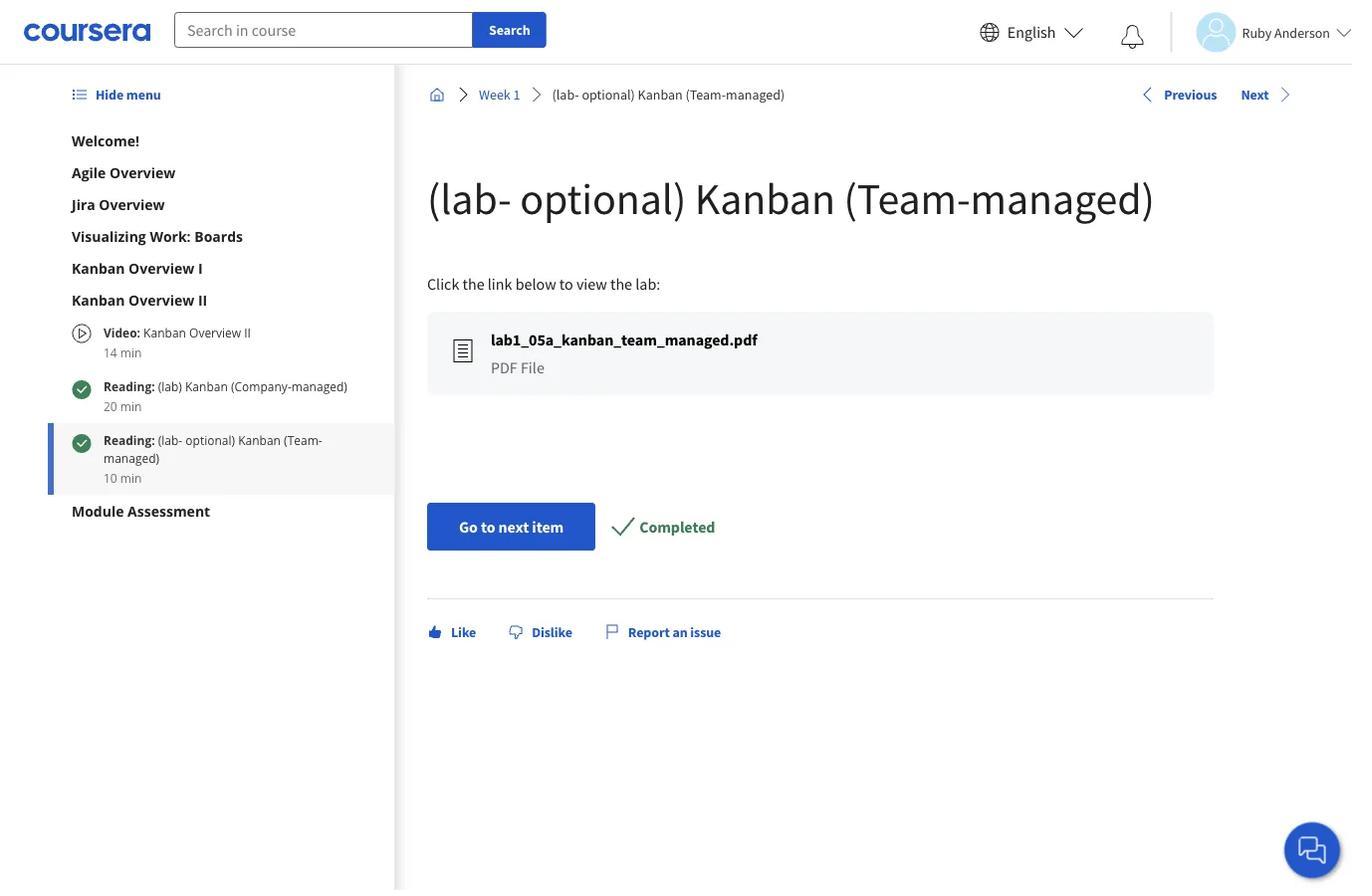 Task type: vqa. For each thing, say whether or not it's contained in the screenshot.


Task type: locate. For each thing, give the bounding box(es) containing it.
click the link below to view the lab:
[[427, 274, 660, 294]]

show notifications image
[[1121, 25, 1145, 49]]

completed image
[[72, 434, 92, 453]]

1 vertical spatial (lab-
[[427, 170, 511, 226]]

1 vertical spatial reading:
[[104, 432, 158, 448]]

overview up jira overview at the left of page
[[110, 163, 176, 182]]

(lab- down (lab)
[[158, 432, 182, 448]]

the left link
[[462, 274, 484, 294]]

lab1_05a_kanban_team_managed.pdf pdf file
[[491, 330, 757, 378]]

10 min
[[104, 470, 142, 486]]

min
[[120, 344, 142, 361], [120, 398, 142, 414], [120, 470, 142, 486]]

0 vertical spatial ii
[[198, 290, 207, 309]]

report
[[628, 624, 670, 641]]

1 reading: from the top
[[104, 378, 155, 394]]

(lab- right 1
[[552, 86, 579, 104]]

min right '20'
[[120, 398, 142, 414]]

reading: (lab) kanban (company-managed) 20 min
[[104, 378, 347, 414]]

1 horizontal spatial ii
[[244, 324, 251, 341]]

previous button
[[1136, 84, 1221, 104]]

ii down kanban overview ii dropdown button
[[244, 324, 251, 341]]

ruby anderson button
[[1171, 12, 1353, 52]]

2 reading: from the top
[[104, 432, 158, 448]]

english button
[[972, 0, 1092, 65]]

0 vertical spatial optional)
[[582, 86, 635, 104]]

overview for kanban overview ii
[[129, 290, 195, 309]]

(lab-
[[552, 86, 579, 104], [427, 170, 511, 226], [158, 432, 182, 448]]

ruby anderson
[[1243, 23, 1331, 41]]

2 vertical spatial (team-
[[284, 432, 322, 448]]

reading: up 10 min
[[104, 432, 158, 448]]

ii
[[198, 290, 207, 309], [244, 324, 251, 341]]

welcome!
[[72, 131, 139, 150]]

to left the view
[[559, 274, 573, 294]]

search button
[[473, 12, 546, 48]]

jira overview
[[72, 195, 165, 214]]

assessment
[[128, 502, 210, 520]]

next
[[1241, 85, 1269, 103]]

to
[[559, 274, 573, 294], [481, 517, 495, 537]]

0 horizontal spatial (lab-
[[158, 432, 182, 448]]

2 vertical spatial min
[[120, 470, 142, 486]]

optional) up the view
[[520, 170, 686, 226]]

go to next item button
[[427, 503, 595, 551]]

search
[[489, 21, 531, 39]]

(lab- up click
[[427, 170, 511, 226]]

2 vertical spatial (lab-
[[158, 432, 182, 448]]

report an issue button
[[596, 615, 729, 650]]

min right 14
[[120, 344, 142, 361]]

kanban
[[638, 86, 682, 104], [695, 170, 835, 226], [72, 258, 125, 277], [72, 290, 125, 309], [144, 324, 186, 341], [185, 378, 228, 394], [238, 432, 281, 448]]

0 vertical spatial to
[[559, 274, 573, 294]]

ii down i
[[198, 290, 207, 309]]

dislike
[[532, 624, 572, 641]]

overview
[[110, 163, 176, 182], [99, 195, 165, 214], [129, 258, 195, 277], [129, 290, 195, 309], [189, 324, 241, 341]]

like
[[451, 624, 476, 641]]

0 horizontal spatial ii
[[198, 290, 207, 309]]

2 min from the top
[[120, 398, 142, 414]]

1 min from the top
[[120, 344, 142, 361]]

week 1
[[479, 86, 520, 104]]

1
[[513, 86, 520, 104]]

1 horizontal spatial the
[[610, 274, 632, 294]]

overview inside dropdown button
[[129, 258, 195, 277]]

agile
[[72, 163, 106, 182]]

video: kanban overview ii 14 min
[[104, 324, 251, 361]]

0 vertical spatial (lab- optional) kanban (team-managed)
[[552, 86, 785, 104]]

overview down "visualizing work: boards"
[[129, 258, 195, 277]]

the
[[462, 274, 484, 294], [610, 274, 632, 294]]

to right the go
[[481, 517, 495, 537]]

optional)
[[582, 86, 635, 104], [520, 170, 686, 226], [186, 432, 235, 448]]

optional) right 1
[[582, 86, 635, 104]]

managed)
[[726, 86, 785, 104], [970, 170, 1155, 226], [292, 378, 347, 394], [104, 450, 159, 466]]

kanban overview ii
[[72, 290, 207, 309]]

min right 10 at the bottom left
[[120, 470, 142, 486]]

1 vertical spatial to
[[481, 517, 495, 537]]

home image
[[429, 87, 445, 103]]

1 horizontal spatial (team-
[[685, 86, 726, 104]]

0 vertical spatial min
[[120, 344, 142, 361]]

kanban inside dropdown button
[[72, 258, 125, 277]]

optional) down reading: (lab) kanban (company-managed) 20 min
[[186, 432, 235, 448]]

reading:
[[104, 378, 155, 394], [104, 432, 158, 448]]

completed image
[[72, 380, 92, 400]]

20
[[104, 398, 117, 414]]

hide
[[96, 86, 124, 104]]

overview down agile overview
[[99, 195, 165, 214]]

(lab- optional) kanban (team-managed)
[[552, 86, 785, 104], [427, 170, 1155, 226]]

reading: up '20'
[[104, 378, 155, 394]]

0 vertical spatial reading:
[[104, 378, 155, 394]]

0 horizontal spatial the
[[462, 274, 484, 294]]

go
[[459, 517, 477, 537]]

next button
[[1237, 84, 1297, 104]]

0 vertical spatial (team-
[[685, 86, 726, 104]]

1 vertical spatial min
[[120, 398, 142, 414]]

module assessment
[[72, 502, 210, 520]]

optional) inside (lab- optional) kanban (team- managed)
[[186, 432, 235, 448]]

2 vertical spatial optional)
[[186, 432, 235, 448]]

issue
[[690, 624, 721, 641]]

lab1_05a_kanban_team_managed.pdf
[[491, 330, 757, 350]]

the left lab:
[[610, 274, 632, 294]]

anderson
[[1275, 23, 1331, 41]]

(team-
[[685, 86, 726, 104], [844, 170, 970, 226], [284, 432, 322, 448]]

reading completed element
[[639, 515, 715, 539]]

managed) inside (lab- optional) kanban (team- managed)
[[104, 450, 159, 466]]

overview down kanban overview i
[[129, 290, 195, 309]]

file
[[520, 358, 544, 378]]

kanban inside video: kanban overview ii 14 min
[[144, 324, 186, 341]]

1 vertical spatial ii
[[244, 324, 251, 341]]

overview inside video: kanban overview ii 14 min
[[189, 324, 241, 341]]

1 vertical spatial (team-
[[844, 170, 970, 226]]

click
[[427, 274, 459, 294]]

reading: inside reading: (lab) kanban (company-managed) 20 min
[[104, 378, 155, 394]]

go to next item
[[459, 517, 563, 537]]

1 horizontal spatial to
[[559, 274, 573, 294]]

kanban inside dropdown button
[[72, 290, 125, 309]]

i
[[198, 258, 203, 277]]

previous
[[1164, 85, 1217, 103]]

overview down kanban overview ii dropdown button
[[189, 324, 241, 341]]

link
[[487, 274, 512, 294]]

menu
[[126, 86, 161, 104]]

kanban inside reading: (lab) kanban (company-managed) 20 min
[[185, 378, 228, 394]]

0 horizontal spatial (team-
[[284, 432, 322, 448]]

an
[[672, 624, 687, 641]]

0 horizontal spatial to
[[481, 517, 495, 537]]

welcome! button
[[72, 130, 371, 150]]

agile overview
[[72, 163, 176, 182]]

Search in course text field
[[174, 12, 473, 48]]

0 vertical spatial (lab-
[[552, 86, 579, 104]]

overview for kanban overview i
[[129, 258, 195, 277]]

ii inside dropdown button
[[198, 290, 207, 309]]



Task type: describe. For each thing, give the bounding box(es) containing it.
coursera image
[[24, 16, 150, 48]]

1 horizontal spatial (lab-
[[427, 170, 511, 226]]

overview for jira overview
[[99, 195, 165, 214]]

2 the from the left
[[610, 274, 632, 294]]

2 horizontal spatial (team-
[[844, 170, 970, 226]]

next
[[498, 517, 529, 537]]

1 the from the left
[[462, 274, 484, 294]]

pdf
[[491, 358, 517, 378]]

kanban inside (lab- optional) kanban (team- managed)
[[238, 432, 281, 448]]

jira overview button
[[72, 194, 371, 214]]

managed) inside reading: (lab) kanban (company-managed) 20 min
[[292, 378, 347, 394]]

completed
[[639, 517, 715, 537]]

view pdf file image
[[451, 339, 475, 363]]

view
[[576, 274, 607, 294]]

week
[[479, 86, 510, 104]]

module
[[72, 502, 124, 520]]

2 horizontal spatial (lab-
[[552, 86, 579, 104]]

hide menu button
[[64, 77, 169, 113]]

1 vertical spatial (lab- optional) kanban (team-managed)
[[427, 170, 1155, 226]]

chat with us image
[[1297, 835, 1329, 867]]

hide menu
[[96, 86, 161, 104]]

(lab)
[[158, 378, 182, 394]]

(lab- optional) kanban (team-managed) link
[[544, 77, 793, 113]]

lab:
[[635, 274, 660, 294]]

english
[[1008, 22, 1056, 42]]

(team- inside (lab- optional) kanban (team- managed)
[[284, 432, 322, 448]]

like button
[[419, 615, 484, 650]]

jira
[[72, 195, 95, 214]]

10
[[104, 470, 117, 486]]

(lab- inside (lab- optional) kanban (team- managed)
[[158, 432, 182, 448]]

video:
[[104, 324, 140, 341]]

work:
[[150, 227, 191, 246]]

kanban overview ii button
[[72, 290, 371, 310]]

kanban overview i
[[72, 258, 203, 277]]

(lab- optional) kanban (team- managed)
[[104, 432, 322, 466]]

report an issue
[[628, 624, 721, 641]]

ruby
[[1243, 23, 1272, 41]]

14
[[104, 344, 117, 361]]

reading: for reading: (lab) kanban (company-managed) 20 min
[[104, 378, 155, 394]]

visualizing work: boards button
[[72, 226, 371, 246]]

week 1 link
[[471, 77, 528, 113]]

min inside reading: (lab) kanban (company-managed) 20 min
[[120, 398, 142, 414]]

module assessment button
[[72, 501, 371, 521]]

kanban overview i button
[[72, 258, 371, 278]]

ii inside video: kanban overview ii 14 min
[[244, 324, 251, 341]]

dislike button
[[500, 615, 580, 650]]

to inside 'button'
[[481, 517, 495, 537]]

overview for agile overview
[[110, 163, 176, 182]]

visualizing
[[72, 227, 146, 246]]

reading: for reading:
[[104, 432, 158, 448]]

visualizing work: boards
[[72, 227, 243, 246]]

3 min from the top
[[120, 470, 142, 486]]

1 vertical spatial optional)
[[520, 170, 686, 226]]

below
[[515, 274, 556, 294]]

boards
[[194, 227, 243, 246]]

(company-
[[231, 378, 292, 394]]

item
[[532, 517, 563, 537]]

min inside video: kanban overview ii 14 min
[[120, 344, 142, 361]]

agile overview button
[[72, 162, 371, 182]]



